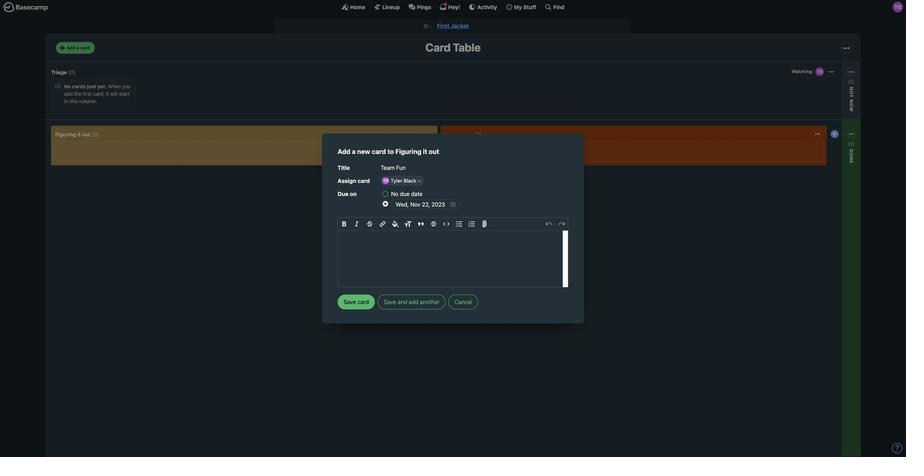 Task type: vqa. For each thing, say whether or not it's contained in the screenshot.
HASN'T
no



Task type: describe. For each thing, give the bounding box(es) containing it.
color it pink image
[[411, 170, 417, 175]]

yet
[[97, 84, 105, 90]]

0 vertical spatial watching:
[[792, 69, 813, 74]]

n
[[849, 87, 854, 91]]

save
[[384, 299, 396, 306]]

n o t n o w
[[849, 87, 854, 112]]

hey!
[[448, 4, 460, 10]]

in progress (0)
[[445, 131, 482, 138]]

d o n e
[[849, 149, 854, 164]]

cancel link
[[449, 295, 478, 310]]

0 horizontal spatial out
[[82, 131, 90, 138]]

another
[[420, 299, 440, 306]]

table
[[453, 41, 481, 54]]

add it to the schedule? option group
[[383, 189, 568, 210]]

card table
[[425, 41, 481, 54]]

home
[[350, 4, 365, 10]]

(0) up d
[[848, 141, 854, 147]]

assign card
[[338, 178, 370, 184]]

(0) right progress
[[474, 131, 482, 138]]

activity link
[[469, 4, 497, 11]]

no due date
[[391, 191, 422, 198]]

date
[[411, 191, 422, 198]]

add inside . when you add the first card, it will start in this column.
[[64, 91, 73, 97]]

new
[[357, 148, 370, 156]]

tyler black image
[[421, 145, 431, 155]]

add for add a card
[[67, 45, 75, 51]]

d
[[849, 149, 854, 153]]

triage
[[51, 69, 67, 75]]

(0) right triage link
[[68, 69, 75, 75]]

add for add a new card to figuring it out
[[338, 148, 350, 156]]

start
[[119, 91, 130, 97]]

tyler
[[391, 178, 402, 184]]

add card
[[383, 191, 404, 197]]

w
[[849, 107, 854, 112]]

add for add card
[[383, 191, 392, 197]]

add a card
[[67, 45, 90, 51]]

a for new
[[352, 148, 356, 156]]

Type a card title… text field
[[381, 162, 568, 174]]

no for no due date
[[391, 191, 398, 198]]

. when you add the first card, it will start in this column.
[[64, 84, 131, 105]]

triage link
[[51, 69, 67, 75]]

(0) up n
[[848, 79, 854, 84]]

will
[[110, 91, 118, 97]]

2 horizontal spatial it
[[423, 148, 427, 156]]

column.
[[79, 99, 97, 105]]

Choose date… field
[[391, 200, 460, 209]]

tyler black image inside main "element"
[[893, 2, 903, 12]]

rename
[[383, 216, 401, 222]]

in
[[445, 131, 449, 138]]

save and add another button
[[378, 295, 446, 310]]

hey! button
[[440, 4, 460, 11]]

my stuff
[[514, 4, 536, 10]]

no for no cards just yet
[[64, 84, 71, 90]]

1 vertical spatial watching:
[[383, 147, 406, 153]]

color it orange image
[[397, 170, 402, 175]]

save and add another
[[384, 299, 440, 306]]

to
[[387, 148, 394, 156]]

home link
[[342, 4, 365, 11]]

1 n from the top
[[849, 99, 854, 103]]

due
[[400, 191, 410, 198]]

this
[[69, 99, 78, 105]]

due
[[338, 191, 349, 198]]

activity
[[477, 4, 497, 10]]

× link
[[416, 178, 423, 185]]

title
[[338, 165, 350, 171]]

main element
[[0, 0, 906, 14]]

color it white image
[[383, 170, 388, 175]]

when
[[108, 84, 121, 90]]

1 vertical spatial out
[[429, 148, 439, 156]]

find
[[553, 4, 564, 10]]



Task type: locate. For each thing, give the bounding box(es) containing it.
card
[[80, 45, 90, 51], [372, 148, 386, 156], [358, 178, 370, 184], [393, 191, 404, 197]]

(0)
[[68, 69, 75, 75], [848, 79, 854, 84], [92, 131, 99, 138], [474, 131, 482, 138], [848, 141, 854, 147]]

o for n o t n o w
[[849, 91, 854, 95]]

1 horizontal spatial a
[[352, 148, 356, 156]]

o up e
[[849, 153, 854, 157]]

figuring
[[55, 131, 76, 138], [395, 148, 421, 156]]

(0) right figuring it out link
[[92, 131, 99, 138]]

1 vertical spatial tyler black image
[[815, 67, 825, 77]]

add right and
[[409, 299, 418, 306]]

1 horizontal spatial no
[[391, 191, 398, 198]]

card
[[425, 41, 451, 54]]

black
[[404, 178, 416, 184]]

tyler black image
[[893, 2, 903, 12], [815, 67, 825, 77]]

progress
[[451, 131, 473, 138]]

1 horizontal spatial add
[[409, 299, 418, 306]]

1 horizontal spatial it
[[106, 91, 109, 97]]

first jacket
[[437, 23, 469, 29]]

figuring down in
[[55, 131, 76, 138]]

option group
[[381, 168, 431, 185]]

0 vertical spatial no
[[64, 84, 71, 90]]

color it yellow image
[[390, 170, 395, 175]]

0 vertical spatial tyler black image
[[893, 2, 903, 12]]

cancel
[[455, 299, 472, 306]]

no left due
[[391, 191, 398, 198]]

0 vertical spatial o
[[849, 91, 854, 95]]

figuring right to
[[395, 148, 421, 156]]

add up in
[[64, 91, 73, 97]]

n
[[849, 99, 854, 103], [849, 157, 854, 161]]

just
[[87, 84, 96, 90]]

due on
[[338, 191, 357, 198]]

1 horizontal spatial figuring
[[395, 148, 421, 156]]

in progress link
[[445, 131, 473, 138]]

it up 'color it purple' image
[[423, 148, 427, 156]]

n down d
[[849, 157, 854, 161]]

first
[[83, 91, 92, 97]]

1 horizontal spatial add
[[338, 148, 350, 156]]

jacket
[[451, 23, 469, 29]]

triage (0)
[[51, 69, 75, 75]]

2 horizontal spatial add
[[383, 191, 392, 197]]

figuring it out link
[[55, 131, 90, 138]]

add
[[67, 45, 75, 51], [338, 148, 350, 156], [383, 191, 392, 197]]

0 horizontal spatial add
[[67, 45, 75, 51]]

the
[[74, 91, 81, 97]]

color it blue image
[[383, 178, 388, 183]]

2 vertical spatial it
[[423, 148, 427, 156]]

first jacket link
[[437, 23, 469, 29]]

0 horizontal spatial it
[[77, 131, 81, 138]]

1 vertical spatial a
[[352, 148, 356, 156]]

o for d o n e
[[849, 153, 854, 157]]

no
[[64, 84, 71, 90], [391, 191, 398, 198]]

2 vertical spatial o
[[849, 153, 854, 157]]

2 vertical spatial watching:
[[806, 155, 829, 161]]

color it brown image
[[397, 178, 402, 183]]

assign
[[338, 178, 356, 184]]

0 horizontal spatial figuring
[[55, 131, 76, 138]]

add down color it blue icon
[[383, 191, 392, 197]]

lineup
[[382, 4, 400, 10]]

1 vertical spatial it
[[77, 131, 81, 138]]

1 o from the top
[[849, 91, 854, 95]]

on
[[350, 191, 357, 198]]

pings
[[417, 4, 431, 10]]

first
[[437, 23, 449, 29]]

you
[[122, 84, 131, 90]]

figuring it out (0)
[[55, 131, 99, 138]]

2 o from the top
[[849, 103, 854, 107]]

my
[[514, 4, 522, 10]]

and
[[398, 299, 407, 306]]

t
[[849, 95, 854, 98]]

1 vertical spatial add
[[409, 299, 418, 306]]

1 vertical spatial figuring
[[395, 148, 421, 156]]

o down t at top right
[[849, 103, 854, 107]]

n down t at top right
[[849, 99, 854, 103]]

add up "triage (0)"
[[67, 45, 75, 51]]

0 vertical spatial figuring
[[55, 131, 76, 138]]

color it purple image
[[418, 170, 424, 175]]

my stuff button
[[506, 4, 536, 11]]

color it red image
[[404, 170, 410, 175]]

×
[[418, 178, 421, 184]]

it down this
[[77, 131, 81, 138]]

color it green image
[[390, 178, 395, 183]]

cards
[[72, 84, 86, 90]]

no inside add it to the schedule? option group
[[391, 191, 398, 198]]

add a new card to figuring it out
[[338, 148, 439, 156]]

add a card link
[[56, 42, 95, 54]]

in
[[64, 99, 68, 105]]

0 horizontal spatial tyler black image
[[815, 67, 825, 77]]

1 horizontal spatial tyler black image
[[893, 2, 903, 12]]

1 horizontal spatial out
[[429, 148, 439, 156]]

find button
[[545, 4, 564, 11]]

a inside add a card link
[[76, 45, 79, 51]]

e
[[849, 161, 854, 164]]

3 o from the top
[[849, 153, 854, 157]]

1 vertical spatial n
[[849, 157, 854, 161]]

Describe your card here… text field
[[338, 231, 568, 288]]

1 vertical spatial no
[[391, 191, 398, 198]]

stuff
[[523, 4, 536, 10]]

add card link
[[381, 189, 431, 198]]

1 vertical spatial o
[[849, 103, 854, 107]]

lineup link
[[374, 4, 400, 11]]

a for card
[[76, 45, 79, 51]]

2 vertical spatial add
[[383, 191, 392, 197]]

out
[[82, 131, 90, 138], [429, 148, 439, 156]]

.
[[105, 84, 106, 90]]

pings button
[[408, 4, 431, 11]]

o up w
[[849, 91, 854, 95]]

None submit
[[804, 101, 854, 110], [381, 155, 431, 164], [804, 164, 854, 172], [381, 202, 431, 211], [381, 224, 431, 232], [338, 295, 375, 310], [804, 101, 854, 110], [381, 155, 431, 164], [804, 164, 854, 172], [381, 202, 431, 211], [381, 224, 431, 232], [338, 295, 375, 310]]

0 vertical spatial out
[[82, 131, 90, 138]]

add inside button
[[409, 299, 418, 306]]

watching:
[[792, 69, 813, 74], [383, 147, 406, 153], [806, 155, 829, 161]]

0 horizontal spatial a
[[76, 45, 79, 51]]

add up title
[[338, 148, 350, 156]]

0 vertical spatial add
[[67, 45, 75, 51]]

0 horizontal spatial add
[[64, 91, 73, 97]]

no cards just yet
[[64, 84, 105, 90]]

add
[[64, 91, 73, 97], [409, 299, 418, 306]]

a
[[76, 45, 79, 51], [352, 148, 356, 156]]

switch accounts image
[[3, 2, 48, 13]]

tyler black ×
[[391, 178, 421, 184]]

1 vertical spatial add
[[338, 148, 350, 156]]

rename link
[[381, 215, 431, 224]]

0 vertical spatial a
[[76, 45, 79, 51]]

card,
[[93, 91, 105, 97]]

no left 'cards'
[[64, 84, 71, 90]]

0 vertical spatial it
[[106, 91, 109, 97]]

0 vertical spatial n
[[849, 99, 854, 103]]

it inside . when you add the first card, it will start in this column.
[[106, 91, 109, 97]]

o
[[849, 91, 854, 95], [849, 103, 854, 107], [849, 153, 854, 157]]

2 n from the top
[[849, 157, 854, 161]]

it left will
[[106, 91, 109, 97]]

0 vertical spatial add
[[64, 91, 73, 97]]

0 horizontal spatial no
[[64, 84, 71, 90]]

it
[[106, 91, 109, 97], [77, 131, 81, 138], [423, 148, 427, 156]]



